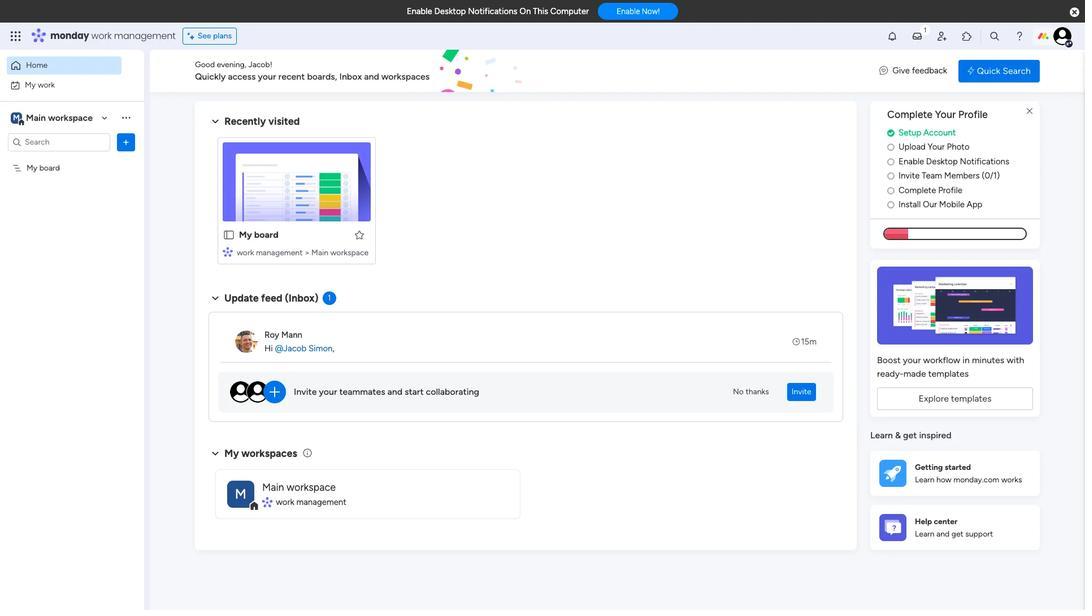 Task type: describe. For each thing, give the bounding box(es) containing it.
enable for enable now!
[[617, 7, 640, 16]]

1 vertical spatial board
[[254, 229, 278, 240]]

circle o image for upload
[[887, 143, 895, 152]]

setup account
[[899, 128, 956, 138]]

upload
[[899, 142, 926, 152]]

my right public board icon
[[239, 229, 252, 240]]

your inside good evening, jacob! quickly access your recent boards, inbox and workspaces
[[258, 71, 276, 82]]

0 horizontal spatial workspaces
[[241, 447, 297, 460]]

2 horizontal spatial main
[[311, 248, 328, 258]]

your for complete
[[935, 109, 956, 121]]

no
[[733, 387, 744, 397]]

teammates
[[339, 387, 385, 397]]

complete your profile
[[887, 109, 988, 121]]

no thanks button
[[729, 383, 774, 401]]

boost
[[877, 355, 901, 366]]

templates image image
[[881, 267, 1030, 345]]

enable desktop notifications
[[899, 156, 1009, 167]]

work right monday
[[91, 29, 112, 42]]

my right close my workspaces image
[[224, 447, 239, 460]]

ready-
[[877, 368, 904, 379]]

check circle image
[[887, 129, 895, 137]]

complete profile link
[[887, 184, 1040, 197]]

inspired
[[919, 430, 952, 441]]

notifications image
[[887, 31, 898, 42]]

0 vertical spatial learn
[[870, 430, 893, 441]]

main workspace inside workspace selection element
[[26, 112, 93, 123]]

started
[[945, 463, 971, 472]]

>
[[305, 248, 309, 258]]

monday.com
[[954, 475, 999, 485]]

get inside help center learn and get support
[[952, 530, 964, 539]]

recently visited
[[224, 115, 300, 128]]

and for invite
[[387, 387, 402, 397]]

help
[[915, 517, 932, 527]]

work management > main workspace
[[237, 248, 369, 258]]

jacob!
[[248, 60, 272, 70]]

thanks
[[746, 387, 769, 397]]

quick search
[[977, 65, 1031, 76]]

workspace image
[[11, 112, 22, 124]]

main inside workspace selection element
[[26, 112, 46, 123]]

management for work management > main workspace
[[256, 248, 303, 258]]

monday work management
[[50, 29, 176, 42]]

invite your teammates and start collaborating
[[294, 387, 479, 397]]

quick
[[977, 65, 1001, 76]]

upload your photo
[[899, 142, 970, 152]]

invite team members (0/1) link
[[887, 170, 1040, 182]]

enable now!
[[617, 7, 660, 16]]

&
[[895, 430, 901, 441]]

help center element
[[870, 505, 1040, 551]]

m for workspace image
[[13, 113, 20, 122]]

good evening, jacob! quickly access your recent boards, inbox and workspaces
[[195, 60, 430, 82]]

(0/1)
[[982, 171, 1000, 181]]

jacob simon image
[[1053, 27, 1072, 45]]

roy
[[264, 330, 279, 340]]

1 image
[[920, 23, 930, 36]]

v2 user feedback image
[[880, 65, 888, 77]]

now!
[[642, 7, 660, 16]]

center
[[934, 517, 958, 527]]

support
[[965, 530, 993, 539]]

no thanks
[[733, 387, 769, 397]]

invite inside button
[[792, 387, 811, 397]]

workspaces inside good evening, jacob! quickly access your recent boards, inbox and workspaces
[[381, 71, 430, 82]]

give feedback
[[893, 66, 947, 76]]

enable desktop notifications on this computer
[[407, 6, 589, 16]]

notifications for enable desktop notifications on this computer
[[468, 6, 517, 16]]

learn & get inspired
[[870, 430, 952, 441]]

computer
[[550, 6, 589, 16]]

feed
[[261, 292, 282, 305]]

install
[[899, 200, 921, 210]]

0 vertical spatial workspace
[[48, 112, 93, 123]]

team
[[922, 171, 942, 181]]

invite for team
[[899, 171, 920, 181]]

upload your photo link
[[887, 141, 1040, 154]]

circle o image for install
[[887, 201, 895, 209]]

templates inside button
[[951, 393, 992, 404]]

0 vertical spatial profile
[[958, 109, 988, 121]]

how
[[937, 475, 952, 485]]

(inbox)
[[285, 292, 319, 305]]

dapulse close image
[[1070, 7, 1079, 18]]

enable for enable desktop notifications on this computer
[[407, 6, 432, 16]]

my work button
[[7, 76, 122, 94]]

recently
[[224, 115, 266, 128]]

learn for help
[[915, 530, 935, 539]]

boards,
[[307, 71, 337, 82]]

my work
[[25, 80, 55, 90]]

members
[[944, 171, 980, 181]]

home button
[[7, 57, 122, 75]]

quickly
[[195, 71, 226, 82]]

1 vertical spatial my board
[[239, 229, 278, 240]]

management for work management
[[296, 497, 346, 507]]

my workspaces
[[224, 447, 297, 460]]

complete profile
[[899, 185, 962, 195]]

our
[[923, 200, 937, 210]]

options image
[[120, 136, 132, 148]]

photo
[[947, 142, 970, 152]]

quick search button
[[959, 60, 1040, 82]]

on
[[520, 6, 531, 16]]

home
[[26, 60, 48, 70]]

invite team members (0/1)
[[899, 171, 1000, 181]]

works
[[1001, 475, 1022, 485]]

enable now! button
[[598, 3, 678, 20]]

1 horizontal spatial main workspace
[[262, 481, 336, 494]]

install our mobile app link
[[887, 199, 1040, 211]]

circle o image for enable
[[887, 158, 895, 166]]

explore templates
[[919, 393, 992, 404]]

mobile
[[939, 200, 965, 210]]

add to favorites image
[[354, 229, 365, 240]]

apps image
[[961, 31, 973, 42]]

getting
[[915, 463, 943, 472]]



Task type: locate. For each thing, give the bounding box(es) containing it.
work right workspace icon
[[276, 497, 294, 507]]

1 vertical spatial circle o image
[[887, 201, 895, 209]]

1 horizontal spatial desktop
[[926, 156, 958, 167]]

1 vertical spatial main
[[311, 248, 328, 258]]

access
[[228, 71, 256, 82]]

1 vertical spatial get
[[952, 530, 964, 539]]

main right workspace icon
[[262, 481, 284, 494]]

boost your workflow in minutes with ready-made templates
[[877, 355, 1024, 379]]

evening,
[[217, 60, 246, 70]]

2 vertical spatial circle o image
[[887, 172, 895, 180]]

1
[[328, 293, 331, 303]]

learn
[[870, 430, 893, 441], [915, 475, 935, 485], [915, 530, 935, 539]]

0 vertical spatial get
[[903, 430, 917, 441]]

2 vertical spatial workspace
[[287, 481, 336, 494]]

1 vertical spatial templates
[[951, 393, 992, 404]]

0 horizontal spatial enable
[[407, 6, 432, 16]]

v2 bolt switch image
[[968, 65, 974, 77]]

profile down invite team members (0/1)
[[938, 185, 962, 195]]

roy mann
[[264, 330, 302, 340]]

1 vertical spatial profile
[[938, 185, 962, 195]]

and inside good evening, jacob! quickly access your recent boards, inbox and workspaces
[[364, 71, 379, 82]]

enable
[[407, 6, 432, 16], [617, 7, 640, 16], [899, 156, 924, 167]]

getting started element
[[870, 451, 1040, 496]]

2 vertical spatial learn
[[915, 530, 935, 539]]

notifications left on
[[468, 6, 517, 16]]

see
[[198, 31, 211, 41]]

1 horizontal spatial get
[[952, 530, 964, 539]]

15m
[[801, 337, 817, 347]]

invite members image
[[936, 31, 948, 42]]

my inside list box
[[27, 163, 37, 173]]

management
[[114, 29, 176, 42], [256, 248, 303, 258], [296, 497, 346, 507]]

see plans
[[198, 31, 232, 41]]

your down jacob!
[[258, 71, 276, 82]]

my board right public board icon
[[239, 229, 278, 240]]

close my workspaces image
[[209, 447, 222, 460]]

2 horizontal spatial your
[[903, 355, 921, 366]]

your up made
[[903, 355, 921, 366]]

search everything image
[[989, 31, 1000, 42]]

templates inside boost your workflow in minutes with ready-made templates
[[928, 368, 969, 379]]

this
[[533, 6, 548, 16]]

0 vertical spatial workspaces
[[381, 71, 430, 82]]

0 vertical spatial management
[[114, 29, 176, 42]]

update feed (inbox)
[[224, 292, 319, 305]]

0 horizontal spatial board
[[39, 163, 60, 173]]

1 vertical spatial main workspace
[[262, 481, 336, 494]]

my board
[[27, 163, 60, 173], [239, 229, 278, 240]]

board
[[39, 163, 60, 173], [254, 229, 278, 240]]

monday
[[50, 29, 89, 42]]

work inside my work button
[[38, 80, 55, 90]]

and down center
[[937, 530, 950, 539]]

your down account
[[928, 142, 945, 152]]

good
[[195, 60, 215, 70]]

m for workspace icon
[[235, 486, 246, 502]]

m inside workspace image
[[13, 113, 20, 122]]

0 horizontal spatial and
[[364, 71, 379, 82]]

see plans button
[[182, 28, 237, 45]]

workspace up search in workspace 'field'
[[48, 112, 93, 123]]

help center learn and get support
[[915, 517, 993, 539]]

update
[[224, 292, 259, 305]]

complete up "install" at the top right of the page
[[899, 185, 936, 195]]

1 vertical spatial desktop
[[926, 156, 958, 167]]

0 vertical spatial board
[[39, 163, 60, 173]]

0 vertical spatial desktop
[[434, 6, 466, 16]]

setup
[[899, 128, 921, 138]]

install our mobile app
[[899, 200, 983, 210]]

1 vertical spatial complete
[[899, 185, 936, 195]]

0 vertical spatial main
[[26, 112, 46, 123]]

close update feed (inbox) image
[[209, 292, 222, 305]]

plans
[[213, 31, 232, 41]]

circle o image inside enable desktop notifications link
[[887, 158, 895, 166]]

get
[[903, 430, 917, 441], [952, 530, 964, 539]]

enable desktop notifications link
[[887, 155, 1040, 168]]

2 horizontal spatial enable
[[899, 156, 924, 167]]

help image
[[1014, 31, 1025, 42]]

my down search in workspace 'field'
[[27, 163, 37, 173]]

1 vertical spatial workspace
[[330, 248, 369, 258]]

explore
[[919, 393, 949, 404]]

2 horizontal spatial and
[[937, 530, 950, 539]]

enable inside enable desktop notifications link
[[899, 156, 924, 167]]

profile up setup account link
[[958, 109, 988, 121]]

and inside help center learn and get support
[[937, 530, 950, 539]]

1 vertical spatial notifications
[[960, 156, 1009, 167]]

board right public board icon
[[254, 229, 278, 240]]

complete for complete profile
[[899, 185, 936, 195]]

enable for enable desktop notifications
[[899, 156, 924, 167]]

work up update
[[237, 248, 254, 258]]

and
[[364, 71, 379, 82], [387, 387, 402, 397], [937, 530, 950, 539]]

1 vertical spatial your
[[928, 142, 945, 152]]

inbox
[[339, 71, 362, 82]]

desktop for enable desktop notifications on this computer
[[434, 6, 466, 16]]

1 horizontal spatial workspaces
[[381, 71, 430, 82]]

0 vertical spatial your
[[258, 71, 276, 82]]

your left teammates
[[319, 387, 337, 397]]

m
[[13, 113, 20, 122], [235, 486, 246, 502]]

2 circle o image from the top
[[887, 201, 895, 209]]

roy mann image
[[235, 331, 258, 353]]

1 horizontal spatial notifications
[[960, 156, 1009, 167]]

2 vertical spatial main
[[262, 481, 284, 494]]

circle o image for invite
[[887, 172, 895, 180]]

your up account
[[935, 109, 956, 121]]

select product image
[[10, 31, 21, 42]]

1 horizontal spatial my board
[[239, 229, 278, 240]]

0 horizontal spatial notifications
[[468, 6, 517, 16]]

templates
[[928, 368, 969, 379], [951, 393, 992, 404]]

main workspace up search in workspace 'field'
[[26, 112, 93, 123]]

learn down "help"
[[915, 530, 935, 539]]

enable inside enable now! button
[[617, 7, 640, 16]]

circle o image inside invite team members (0/1) link
[[887, 172, 895, 180]]

and right the inbox
[[364, 71, 379, 82]]

notifications for enable desktop notifications
[[960, 156, 1009, 167]]

start
[[405, 387, 424, 397]]

1 circle o image from the top
[[887, 186, 895, 195]]

my board down search in workspace 'field'
[[27, 163, 60, 173]]

learn down "getting"
[[915, 475, 935, 485]]

workspace down add to favorites image
[[330, 248, 369, 258]]

0 vertical spatial main workspace
[[26, 112, 93, 123]]

0 horizontal spatial main workspace
[[26, 112, 93, 123]]

profile
[[958, 109, 988, 121], [938, 185, 962, 195]]

get right &
[[903, 430, 917, 441]]

1 horizontal spatial enable
[[617, 7, 640, 16]]

recent
[[278, 71, 305, 82]]

1 horizontal spatial your
[[319, 387, 337, 397]]

1 horizontal spatial board
[[254, 229, 278, 240]]

main right workspace image
[[26, 112, 46, 123]]

dapulse x slim image
[[1023, 105, 1037, 118]]

1 vertical spatial management
[[256, 248, 303, 258]]

2 vertical spatial management
[[296, 497, 346, 507]]

main
[[26, 112, 46, 123], [311, 248, 328, 258], [262, 481, 284, 494]]

option
[[0, 158, 144, 160]]

desktop
[[434, 6, 466, 16], [926, 156, 958, 167]]

templates down workflow at the bottom right of the page
[[928, 368, 969, 379]]

0 vertical spatial your
[[935, 109, 956, 121]]

0 vertical spatial m
[[13, 113, 20, 122]]

2 circle o image from the top
[[887, 158, 895, 166]]

0 vertical spatial circle o image
[[887, 143, 895, 152]]

circle o image inside upload your photo link
[[887, 143, 895, 152]]

main right the >
[[311, 248, 328, 258]]

circle o image inside install our mobile app 'link'
[[887, 201, 895, 209]]

work management
[[276, 497, 346, 507]]

learn left &
[[870, 430, 893, 441]]

circle o image
[[887, 186, 895, 195], [887, 201, 895, 209]]

setup account link
[[887, 126, 1040, 139]]

0 horizontal spatial get
[[903, 430, 917, 441]]

complete for complete your profile
[[887, 109, 933, 121]]

board inside list box
[[39, 163, 60, 173]]

1 vertical spatial workspaces
[[241, 447, 297, 460]]

getting started learn how monday.com works
[[915, 463, 1022, 485]]

0 horizontal spatial m
[[13, 113, 20, 122]]

mann
[[281, 330, 302, 340]]

feedback
[[912, 66, 947, 76]]

desktop for enable desktop notifications
[[926, 156, 958, 167]]

1 vertical spatial circle o image
[[887, 158, 895, 166]]

0 horizontal spatial desktop
[[434, 6, 466, 16]]

1 vertical spatial your
[[903, 355, 921, 366]]

invite button
[[787, 383, 816, 401]]

workspace up work management
[[287, 481, 336, 494]]

0 vertical spatial complete
[[887, 109, 933, 121]]

workflow
[[923, 355, 960, 366]]

2 vertical spatial your
[[319, 387, 337, 397]]

0 vertical spatial notifications
[[468, 6, 517, 16]]

learn for getting
[[915, 475, 935, 485]]

visited
[[268, 115, 300, 128]]

app
[[967, 200, 983, 210]]

circle o image left "install" at the top right of the page
[[887, 201, 895, 209]]

close recently visited image
[[209, 115, 222, 128]]

workspaces right the inbox
[[381, 71, 430, 82]]

complete
[[887, 109, 933, 121], [899, 185, 936, 195]]

1 horizontal spatial and
[[387, 387, 402, 397]]

circle o image inside the complete profile link
[[887, 186, 895, 195]]

notifications up '(0/1)'
[[960, 156, 1009, 167]]

main workspace up work management
[[262, 481, 336, 494]]

1 horizontal spatial invite
[[792, 387, 811, 397]]

complete up the 'setup'
[[887, 109, 933, 121]]

1 vertical spatial m
[[235, 486, 246, 502]]

your for upload
[[928, 142, 945, 152]]

made
[[904, 368, 926, 379]]

learn inside getting started learn how monday.com works
[[915, 475, 935, 485]]

workspace selection element
[[11, 111, 94, 126]]

m inside workspace icon
[[235, 486, 246, 502]]

in
[[963, 355, 970, 366]]

workspace options image
[[120, 112, 132, 123]]

my board inside list box
[[27, 163, 60, 173]]

0 vertical spatial my board
[[27, 163, 60, 173]]

account
[[923, 128, 956, 138]]

my down home at left top
[[25, 80, 36, 90]]

your inside boost your workflow in minutes with ready-made templates
[[903, 355, 921, 366]]

templates right explore
[[951, 393, 992, 404]]

with
[[1007, 355, 1024, 366]]

collaborating
[[426, 387, 479, 397]]

Search in workspace field
[[24, 136, 94, 149]]

circle o image for complete
[[887, 186, 895, 195]]

0 horizontal spatial main
[[26, 112, 46, 123]]

1 horizontal spatial main
[[262, 481, 284, 494]]

your
[[258, 71, 276, 82], [903, 355, 921, 366], [319, 387, 337, 397]]

2 vertical spatial and
[[937, 530, 950, 539]]

workspace image
[[227, 481, 254, 508]]

inbox image
[[912, 31, 923, 42]]

1 circle o image from the top
[[887, 143, 895, 152]]

your for invite your teammates and start collaborating
[[319, 387, 337, 397]]

circle o image
[[887, 143, 895, 152], [887, 158, 895, 166], [887, 172, 895, 180]]

0 horizontal spatial your
[[258, 71, 276, 82]]

circle o image left complete profile
[[887, 186, 895, 195]]

0 horizontal spatial my board
[[27, 163, 60, 173]]

my board list box
[[0, 156, 144, 330]]

1 vertical spatial and
[[387, 387, 402, 397]]

0 vertical spatial templates
[[928, 368, 969, 379]]

0 vertical spatial circle o image
[[887, 186, 895, 195]]

1 vertical spatial learn
[[915, 475, 935, 485]]

1 horizontal spatial m
[[235, 486, 246, 502]]

learn inside help center learn and get support
[[915, 530, 935, 539]]

and left start
[[387, 387, 402, 397]]

2 horizontal spatial invite
[[899, 171, 920, 181]]

work down home at left top
[[38, 80, 55, 90]]

0 vertical spatial and
[[364, 71, 379, 82]]

my inside button
[[25, 80, 36, 90]]

public board image
[[223, 229, 235, 241]]

invite for your
[[294, 387, 317, 397]]

and for help
[[937, 530, 950, 539]]

profile inside the complete profile link
[[938, 185, 962, 195]]

get down center
[[952, 530, 964, 539]]

0 horizontal spatial invite
[[294, 387, 317, 397]]

explore templates button
[[877, 388, 1033, 410]]

workspaces
[[381, 71, 430, 82], [241, 447, 297, 460]]

3 circle o image from the top
[[887, 172, 895, 180]]

invite
[[899, 171, 920, 181], [294, 387, 317, 397], [792, 387, 811, 397]]

search
[[1003, 65, 1031, 76]]

my
[[25, 80, 36, 90], [27, 163, 37, 173], [239, 229, 252, 240], [224, 447, 239, 460]]

give
[[893, 66, 910, 76]]

workspaces up workspace icon
[[241, 447, 297, 460]]

board down search in workspace 'field'
[[39, 163, 60, 173]]

your for boost your workflow in minutes with ready-made templates
[[903, 355, 921, 366]]

work
[[91, 29, 112, 42], [38, 80, 55, 90], [237, 248, 254, 258], [276, 497, 294, 507]]

minutes
[[972, 355, 1004, 366]]



Task type: vqa. For each thing, say whether or not it's contained in the screenshot.
the Main inside the Workspace Selection Element
yes



